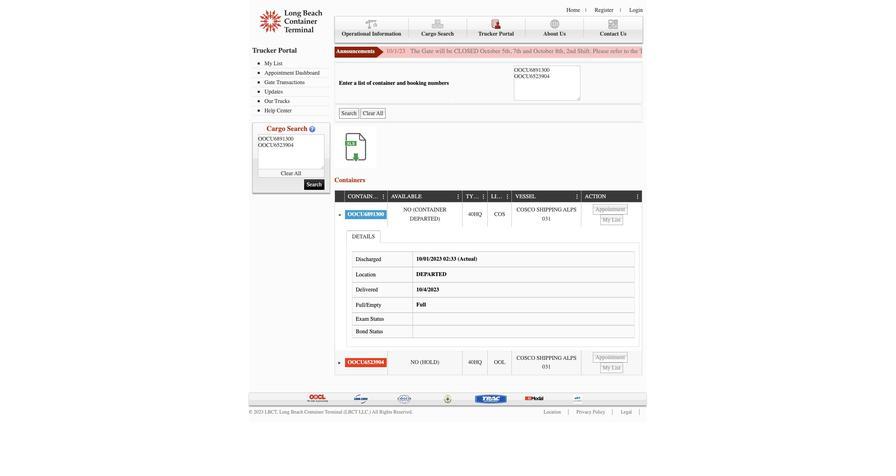 Task type: vqa. For each thing, say whether or not it's contained in the screenshot.


Task type: describe. For each thing, give the bounding box(es) containing it.
clear
[[281, 170, 293, 177]]

cosco for ool
[[517, 355, 535, 362]]

enter
[[339, 80, 353, 86]]

us for about us
[[560, 31, 566, 37]]

40hq cell for ool
[[462, 351, 488, 376]]

menu bar containing my list
[[252, 60, 333, 116]]

no for no (container departed)
[[403, 207, 411, 213]]

privacy policy
[[577, 410, 605, 416]]

my
[[265, 60, 272, 67]]

row group containing no (container departed)
[[335, 203, 642, 376]]

departed
[[416, 272, 447, 278]]

login
[[629, 7, 643, 13]]

reserved.
[[393, 410, 413, 416]]

line
[[491, 194, 504, 200]]

cell for ool
[[581, 351, 642, 376]]

clear all button
[[258, 170, 324, 178]]

cosco for cos
[[517, 207, 535, 213]]

discharged
[[356, 257, 381, 263]]

gate
[[740, 47, 750, 55]]

register link
[[595, 7, 613, 13]]

rights
[[379, 410, 392, 416]]

edit column settings image for vessel
[[574, 194, 580, 200]]

1 the from the left
[[630, 47, 638, 55]]

all inside button
[[294, 170, 301, 177]]

containers
[[334, 176, 365, 184]]

available link
[[391, 191, 425, 202]]

alps for cos
[[563, 207, 577, 213]]

a
[[354, 80, 357, 86]]

numbers
[[428, 80, 449, 86]]

0 horizontal spatial portal
[[278, 47, 297, 55]]

Enter container numbers and/ or booking numbers.  text field
[[258, 135, 324, 170]]

(hold)
[[420, 360, 439, 366]]

(container
[[413, 207, 447, 213]]

about us link
[[526, 18, 584, 38]]

page
[[698, 47, 710, 55]]

40hq for cos
[[468, 212, 482, 218]]

action link
[[585, 191, 609, 202]]

cargo inside cargo search link
[[421, 31, 436, 37]]

ool cell
[[488, 351, 512, 376]]

details tab
[[347, 231, 380, 243]]

exam
[[356, 316, 369, 323]]

oocu6523904 cell
[[344, 351, 387, 376]]

row containing container
[[335, 191, 642, 203]]

portal inside "menu bar"
[[499, 31, 514, 37]]

container
[[304, 410, 324, 416]]

refer
[[611, 47, 622, 55]]

8th,
[[555, 47, 565, 55]]

5th,
[[502, 47, 512, 55]]

legal link
[[621, 410, 632, 416]]

details
[[352, 234, 375, 240]]

long
[[279, 410, 290, 416]]

closed
[[454, 47, 479, 55]]

my list appointment dashboard gate transactions updates our trucks help center
[[265, 60, 320, 114]]

oocu6523904
[[348, 360, 384, 366]]

please
[[593, 47, 609, 55]]

about us
[[543, 31, 566, 37]]

1 october from the left
[[480, 47, 500, 55]]

1 vertical spatial trucker
[[252, 47, 277, 55]]

llc.)
[[359, 410, 371, 416]]

©
[[249, 410, 252, 416]]

legal
[[621, 410, 632, 416]]

1 horizontal spatial trucker portal
[[478, 31, 514, 37]]

cos
[[494, 212, 505, 218]]

full
[[416, 302, 426, 308]]

bond status
[[356, 329, 383, 335]]

© 2023 lbct, long beach container terminal (lbct llc.) all rights reserved.
[[249, 410, 413, 416]]

container
[[348, 194, 380, 200]]

updates
[[265, 89, 283, 95]]

privacy policy link
[[577, 410, 605, 416]]

trucks
[[275, 98, 290, 105]]

2 the from the left
[[778, 47, 786, 55]]

no (container departed) cell
[[387, 203, 462, 227]]

edit column settings image for type
[[481, 194, 486, 200]]

shipping for ool
[[537, 355, 562, 362]]

1 horizontal spatial trucker
[[478, 31, 498, 37]]

tab list inside row group
[[345, 229, 641, 349]]

contact us link
[[584, 18, 642, 38]]

10/1/23
[[386, 47, 405, 55]]

2 | from the left
[[620, 7, 621, 13]]

gate transactions link
[[258, 79, 329, 86]]

our trucks link
[[258, 98, 329, 105]]

list
[[358, 80, 365, 86]]

alps for ool
[[563, 355, 577, 362]]

no (container departed)
[[403, 207, 447, 222]]

cosco shipping alps 031 cell for cos
[[512, 203, 581, 227]]

terminal
[[325, 410, 342, 416]]

edit column settings image for line
[[505, 194, 511, 200]]

oocu6891300 cell
[[344, 203, 387, 227]]

beach
[[291, 410, 303, 416]]

action
[[585, 194, 606, 200]]

vessel
[[515, 194, 536, 200]]

type link
[[466, 191, 483, 202]]

web
[[686, 47, 697, 55]]

edit column settings image for available
[[456, 194, 461, 200]]

about
[[543, 31, 558, 37]]

10/1/23 the gate will be closed october 5th, 7th and october 8th, 2nd shift. please refer to the truck gate hours web page for further gate details for the week.
[[386, 47, 803, 55]]

0 horizontal spatial cargo
[[267, 125, 285, 133]]

10/01/2023
[[416, 256, 442, 263]]

location inside 'tab list'
[[356, 272, 376, 278]]

no (hold) cell
[[387, 351, 462, 376]]

register
[[595, 7, 613, 13]]

operational
[[342, 31, 371, 37]]



Task type: locate. For each thing, give the bounding box(es) containing it.
Enter container numbers and/ or booking numbers. Press ESC to reset input box text field
[[514, 66, 580, 101]]

1 horizontal spatial search
[[438, 31, 454, 37]]

1 vertical spatial 40hq cell
[[462, 351, 488, 376]]

0 vertical spatial 031
[[542, 216, 551, 222]]

location
[[356, 272, 376, 278], [544, 410, 561, 416]]

container
[[373, 80, 395, 86]]

1 horizontal spatial location
[[544, 410, 561, 416]]

1 horizontal spatial and
[[523, 47, 532, 55]]

cargo search
[[421, 31, 454, 37], [267, 125, 307, 133]]

1 vertical spatial trucker portal
[[252, 47, 297, 55]]

full/empty
[[356, 302, 381, 309]]

2 alps from the top
[[563, 355, 577, 362]]

40hq down type column header
[[468, 212, 482, 218]]

1 vertical spatial shipping
[[537, 355, 562, 362]]

portal up the 5th,
[[499, 31, 514, 37]]

0 vertical spatial cosco
[[517, 207, 535, 213]]

status for exam status
[[370, 316, 384, 323]]

shift.
[[577, 47, 591, 55]]

line column header
[[488, 191, 512, 203]]

1 edit column settings image from the left
[[456, 194, 461, 200]]

| right home
[[585, 7, 586, 13]]

the right to
[[630, 47, 638, 55]]

40hq for ool
[[468, 360, 482, 366]]

1 vertical spatial status
[[369, 329, 383, 335]]

enter a list of container and booking numbers
[[339, 80, 449, 86]]

1 horizontal spatial the
[[778, 47, 786, 55]]

|
[[585, 7, 586, 13], [620, 7, 621, 13]]

0 vertical spatial 40hq cell
[[462, 203, 488, 227]]

40hq left the ool cell at the bottom
[[468, 360, 482, 366]]

no down available
[[403, 207, 411, 213]]

1 edit column settings image from the left
[[381, 194, 386, 200]]

| left login link
[[620, 7, 621, 13]]

row
[[335, 191, 642, 203], [335, 203, 642, 227], [335, 351, 642, 376]]

1 for from the left
[[712, 47, 719, 55]]

action column header
[[581, 191, 642, 203]]

cosco shipping alps 031 for cos
[[517, 207, 577, 222]]

1 cell from the top
[[581, 203, 642, 227]]

0 horizontal spatial the
[[630, 47, 638, 55]]

be
[[447, 47, 453, 55]]

0 horizontal spatial menu bar
[[252, 60, 333, 116]]

0 vertical spatial search
[[438, 31, 454, 37]]

list
[[274, 60, 282, 67]]

0 vertical spatial cargo
[[421, 31, 436, 37]]

0 vertical spatial menu bar
[[334, 16, 643, 43]]

031 for cos
[[542, 216, 551, 222]]

us inside the contact us "link"
[[620, 31, 627, 37]]

0 vertical spatial and
[[523, 47, 532, 55]]

cell
[[581, 203, 642, 227], [581, 351, 642, 376]]

1 cosco from the top
[[517, 207, 535, 213]]

edit column settings image inside "action" column header
[[635, 194, 641, 200]]

tab list containing details
[[345, 229, 641, 349]]

1 vertical spatial cosco shipping alps 031 cell
[[512, 351, 581, 376]]

40hq cell left "ool"
[[462, 351, 488, 376]]

2 031 from the top
[[542, 364, 551, 371]]

no for no (hold)
[[411, 360, 419, 366]]

40hq cell
[[462, 203, 488, 227], [462, 351, 488, 376]]

1 alps from the top
[[563, 207, 577, 213]]

0 horizontal spatial trucker portal
[[252, 47, 297, 55]]

lbct,
[[265, 410, 278, 416]]

2 cell from the top
[[581, 351, 642, 376]]

1 vertical spatial cargo search
[[267, 125, 307, 133]]

type
[[466, 194, 480, 200]]

gate up updates
[[265, 79, 275, 86]]

2 40hq from the top
[[468, 360, 482, 366]]

0 horizontal spatial edit column settings image
[[456, 194, 461, 200]]

1 horizontal spatial us
[[620, 31, 627, 37]]

2 row from the top
[[335, 203, 642, 227]]

edit column settings image for action
[[635, 194, 641, 200]]

ool
[[494, 360, 506, 366]]

40hq cell down type
[[462, 203, 488, 227]]

all right llc.)
[[372, 410, 378, 416]]

vessel link
[[515, 191, 539, 202]]

1 cosco shipping alps 031 from the top
[[517, 207, 577, 222]]

no left (hold)
[[411, 360, 419, 366]]

1 vertical spatial cargo
[[267, 125, 285, 133]]

edit column settings image inside line column header
[[505, 194, 511, 200]]

trucker portal
[[478, 31, 514, 37], [252, 47, 297, 55]]

edit column settings image left type
[[456, 194, 461, 200]]

edit column settings image for container
[[381, 194, 386, 200]]

cell for cos
[[581, 203, 642, 227]]

2 40hq cell from the top
[[462, 351, 488, 376]]

1 vertical spatial location
[[544, 410, 561, 416]]

shipping for cos
[[537, 207, 562, 213]]

portal up my list link
[[278, 47, 297, 55]]

tab list
[[345, 229, 641, 349]]

operational information link
[[335, 18, 409, 38]]

1 vertical spatial 40hq
[[468, 360, 482, 366]]

0 vertical spatial trucker
[[478, 31, 498, 37]]

1 40hq from the top
[[468, 212, 482, 218]]

1 vertical spatial portal
[[278, 47, 297, 55]]

0 horizontal spatial location
[[356, 272, 376, 278]]

and right "7th"
[[523, 47, 532, 55]]

edit column settings image
[[381, 194, 386, 200], [574, 194, 580, 200], [635, 194, 641, 200]]

tree grid
[[335, 191, 642, 376]]

us right contact
[[620, 31, 627, 37]]

available column header
[[387, 191, 462, 203]]

no inside no (container departed)
[[403, 207, 411, 213]]

search down help center link
[[287, 125, 307, 133]]

1 shipping from the top
[[537, 207, 562, 213]]

2 cosco from the top
[[517, 355, 535, 362]]

oocu6891300
[[348, 212, 384, 218]]

edit column settings image right line
[[505, 194, 511, 200]]

to
[[624, 47, 629, 55]]

cosco right "ool"
[[517, 355, 535, 362]]

1 horizontal spatial edit column settings image
[[481, 194, 486, 200]]

0 horizontal spatial edit column settings image
[[381, 194, 386, 200]]

2 us from the left
[[620, 31, 627, 37]]

status up bond status
[[370, 316, 384, 323]]

information
[[372, 31, 401, 37]]

contact us
[[600, 31, 627, 37]]

updates link
[[258, 89, 329, 95]]

edit column settings image inside available column header
[[456, 194, 461, 200]]

0 vertical spatial 40hq
[[468, 212, 482, 218]]

week.
[[788, 47, 803, 55]]

cargo search down 'center'
[[267, 125, 307, 133]]

3 edit column settings image from the left
[[635, 194, 641, 200]]

cargo search link
[[409, 18, 467, 38]]

dashboard
[[295, 70, 320, 76]]

0 vertical spatial shipping
[[537, 207, 562, 213]]

contact
[[600, 31, 619, 37]]

0 vertical spatial alps
[[563, 207, 577, 213]]

1 cosco shipping alps 031 cell from the top
[[512, 203, 581, 227]]

031
[[542, 216, 551, 222], [542, 364, 551, 371]]

will
[[435, 47, 445, 55]]

exam status
[[356, 316, 384, 323]]

1 vertical spatial alps
[[563, 355, 577, 362]]

and left the booking
[[397, 80, 406, 86]]

2 cosco shipping alps 031 from the top
[[517, 355, 577, 371]]

0 horizontal spatial trucker
[[252, 47, 277, 55]]

1 031 from the top
[[542, 216, 551, 222]]

location up delivered
[[356, 272, 376, 278]]

available
[[391, 194, 422, 200]]

edit column settings image right type
[[481, 194, 486, 200]]

the
[[410, 47, 420, 55]]

for right the details in the right top of the page
[[770, 47, 777, 55]]

all right clear
[[294, 170, 301, 177]]

further
[[721, 47, 738, 55]]

trucker up closed on the right of the page
[[478, 31, 498, 37]]

0 vertical spatial cosco shipping alps 031
[[517, 207, 577, 222]]

trucker portal link
[[467, 18, 526, 38]]

trucker
[[478, 31, 498, 37], [252, 47, 277, 55]]

edit column settings image inside type column header
[[481, 194, 486, 200]]

40hq cell for cos
[[462, 203, 488, 227]]

1 vertical spatial 031
[[542, 364, 551, 371]]

(lbct
[[344, 410, 358, 416]]

october left the 5th,
[[480, 47, 500, 55]]

announcements
[[336, 48, 375, 55]]

0 vertical spatial no
[[403, 207, 411, 213]]

center
[[277, 108, 292, 114]]

row group
[[335, 203, 642, 376]]

us for contact us
[[620, 31, 627, 37]]

0 horizontal spatial us
[[560, 31, 566, 37]]

departed)
[[410, 216, 440, 222]]

the left week.
[[778, 47, 786, 55]]

cosco
[[517, 207, 535, 213], [517, 355, 535, 362]]

cargo down help
[[267, 125, 285, 133]]

2 for from the left
[[770, 47, 777, 55]]

search inside "menu bar"
[[438, 31, 454, 37]]

cargo search up will
[[421, 31, 454, 37]]

october
[[480, 47, 500, 55], [533, 47, 554, 55]]

0 vertical spatial all
[[294, 170, 301, 177]]

1 us from the left
[[560, 31, 566, 37]]

menu bar containing operational information
[[334, 16, 643, 43]]

1 horizontal spatial menu bar
[[334, 16, 643, 43]]

my list link
[[258, 60, 329, 67]]

1 horizontal spatial october
[[533, 47, 554, 55]]

status
[[370, 316, 384, 323], [369, 329, 383, 335]]

gate right truck
[[656, 47, 668, 55]]

trucker up my
[[252, 47, 277, 55]]

container column header
[[344, 191, 387, 203]]

1 vertical spatial menu bar
[[252, 60, 333, 116]]

0 vertical spatial cargo search
[[421, 31, 454, 37]]

cargo search inside "menu bar"
[[421, 31, 454, 37]]

cargo up will
[[421, 31, 436, 37]]

status for bond status
[[369, 329, 383, 335]]

2 horizontal spatial gate
[[656, 47, 668, 55]]

None submit
[[339, 108, 359, 119], [304, 180, 324, 190], [339, 108, 359, 119], [304, 180, 324, 190]]

cosco shipping alps 031 cell for ool
[[512, 351, 581, 376]]

1 row from the top
[[335, 191, 642, 203]]

1 vertical spatial all
[[372, 410, 378, 416]]

gate right the
[[422, 47, 434, 55]]

1 vertical spatial cosco
[[517, 355, 535, 362]]

1 vertical spatial cosco shipping alps 031
[[517, 355, 577, 371]]

clear all
[[281, 170, 301, 177]]

location left privacy on the right of the page
[[544, 410, 561, 416]]

all
[[294, 170, 301, 177], [372, 410, 378, 416]]

type column header
[[462, 191, 488, 203]]

0 vertical spatial cell
[[581, 203, 642, 227]]

help center link
[[258, 108, 329, 114]]

cosco shipping alps 031 for ool
[[517, 355, 577, 371]]

None button
[[361, 108, 386, 119], [593, 204, 627, 215], [600, 215, 623, 225], [593, 353, 627, 363], [600, 363, 623, 374], [361, 108, 386, 119], [593, 204, 627, 215], [600, 215, 623, 225], [593, 353, 627, 363], [600, 363, 623, 374]]

0 vertical spatial trucker portal
[[478, 31, 514, 37]]

no (hold)
[[411, 360, 439, 366]]

1 40hq cell from the top
[[462, 203, 488, 227]]

hours
[[669, 47, 685, 55]]

2 edit column settings image from the left
[[481, 194, 486, 200]]

2 october from the left
[[533, 47, 554, 55]]

1 | from the left
[[585, 7, 586, 13]]

1 vertical spatial search
[[287, 125, 307, 133]]

details
[[752, 47, 768, 55]]

0 horizontal spatial and
[[397, 80, 406, 86]]

1 horizontal spatial cargo
[[421, 31, 436, 37]]

1 horizontal spatial cargo search
[[421, 31, 454, 37]]

031 for ool
[[542, 364, 551, 371]]

gate inside my list appointment dashboard gate transactions updates our trucks help center
[[265, 79, 275, 86]]

1 horizontal spatial edit column settings image
[[574, 194, 580, 200]]

search up be
[[438, 31, 454, 37]]

2 edit column settings image from the left
[[574, 194, 580, 200]]

container link
[[348, 191, 383, 202]]

2nd
[[566, 47, 576, 55]]

operational information
[[342, 31, 401, 37]]

1 vertical spatial cell
[[581, 351, 642, 376]]

3 row from the top
[[335, 351, 642, 376]]

1 horizontal spatial portal
[[499, 31, 514, 37]]

no inside cell
[[411, 360, 419, 366]]

0 horizontal spatial cargo search
[[267, 125, 307, 133]]

1 vertical spatial no
[[411, 360, 419, 366]]

02:33
[[443, 256, 456, 263]]

us
[[560, 31, 566, 37], [620, 31, 627, 37]]

edit column settings image inside vessel column header
[[574, 194, 580, 200]]

row containing cosco shipping alps 031
[[335, 351, 642, 376]]

for right page
[[712, 47, 719, 55]]

shipping
[[537, 207, 562, 213], [537, 355, 562, 362]]

10/01/2023 02:33 (actual)
[[416, 256, 477, 263]]

portal
[[499, 31, 514, 37], [278, 47, 297, 55]]

appointment
[[265, 70, 294, 76]]

40hq
[[468, 212, 482, 218], [468, 360, 482, 366]]

transactions
[[276, 79, 305, 86]]

edit column settings image
[[456, 194, 461, 200], [481, 194, 486, 200], [505, 194, 511, 200]]

home link
[[567, 7, 580, 13]]

2 horizontal spatial edit column settings image
[[635, 194, 641, 200]]

line link
[[491, 191, 507, 202]]

0 horizontal spatial |
[[585, 7, 586, 13]]

trucker portal up the list
[[252, 47, 297, 55]]

2 cosco shipping alps 031 cell from the top
[[512, 351, 581, 376]]

3 edit column settings image from the left
[[505, 194, 511, 200]]

cosco shipping alps 031 cell
[[512, 203, 581, 227], [512, 351, 581, 376]]

2 shipping from the top
[[537, 355, 562, 362]]

1 horizontal spatial all
[[372, 410, 378, 416]]

booking
[[407, 80, 426, 86]]

trucker portal up the 5th,
[[478, 31, 514, 37]]

1 horizontal spatial gate
[[422, 47, 434, 55]]

us right about
[[560, 31, 566, 37]]

2023
[[254, 410, 264, 416]]

our
[[265, 98, 273, 105]]

0 horizontal spatial search
[[287, 125, 307, 133]]

privacy
[[577, 410, 592, 416]]

cos cell
[[488, 203, 512, 227]]

tree grid containing container
[[335, 191, 642, 376]]

0 vertical spatial location
[[356, 272, 376, 278]]

cosco down vessel
[[517, 207, 535, 213]]

help
[[265, 108, 275, 114]]

0 horizontal spatial october
[[480, 47, 500, 55]]

0 vertical spatial cosco shipping alps 031 cell
[[512, 203, 581, 227]]

1 horizontal spatial for
[[770, 47, 777, 55]]

status down exam status at the bottom left of page
[[369, 329, 383, 335]]

location link
[[544, 410, 561, 416]]

appointment dashboard link
[[258, 70, 329, 76]]

1 horizontal spatial |
[[620, 7, 621, 13]]

0 horizontal spatial all
[[294, 170, 301, 177]]

7th
[[513, 47, 521, 55]]

for
[[712, 47, 719, 55], [770, 47, 777, 55]]

menu bar
[[334, 16, 643, 43], [252, 60, 333, 116]]

truck
[[640, 47, 654, 55]]

us inside about us link
[[560, 31, 566, 37]]

vessel column header
[[512, 191, 581, 203]]

1 vertical spatial and
[[397, 80, 406, 86]]

0 horizontal spatial for
[[712, 47, 719, 55]]

2 horizontal spatial edit column settings image
[[505, 194, 511, 200]]

alps
[[563, 207, 577, 213], [563, 355, 577, 362]]

0 horizontal spatial gate
[[265, 79, 275, 86]]

0 vertical spatial status
[[370, 316, 384, 323]]

login link
[[629, 7, 643, 13]]

gate
[[422, 47, 434, 55], [656, 47, 668, 55], [265, 79, 275, 86]]

policy
[[593, 410, 605, 416]]

edit column settings image inside container column header
[[381, 194, 386, 200]]

0 vertical spatial portal
[[499, 31, 514, 37]]

the
[[630, 47, 638, 55], [778, 47, 786, 55]]

row containing no (container departed)
[[335, 203, 642, 227]]

october left 8th,
[[533, 47, 554, 55]]



